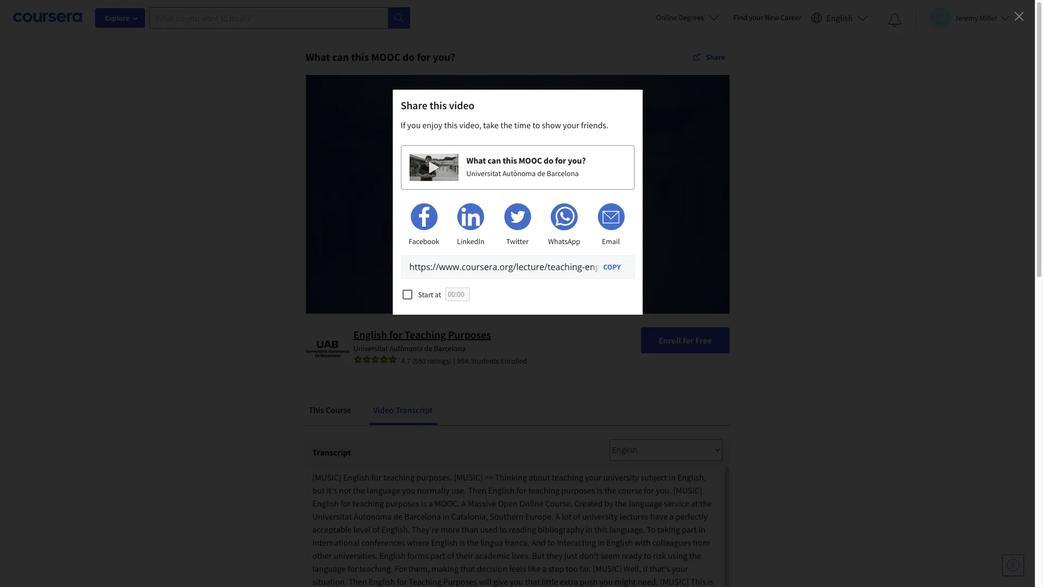 Task type: vqa. For each thing, say whether or not it's contained in the screenshot.
seem
yes



Task type: locate. For each thing, give the bounding box(es) containing it.
is up created
[[597, 485, 603, 496]]

course details tabs tab list
[[304, 397, 731, 425]]

to right and
[[548, 537, 555, 548]]

0 vertical spatial purposes
[[448, 328, 491, 341]]

colleagues
[[653, 537, 691, 548]]

the up by
[[605, 485, 617, 496]]

you right if
[[407, 120, 421, 130]]

what inside what can this mooc do for you? universitat autònoma de barcelona
[[467, 155, 486, 166]]

0 vertical spatial a
[[462, 498, 466, 509]]

0 vertical spatial do
[[403, 50, 415, 64]]

None text field
[[401, 255, 635, 279]]

you down feels
[[510, 576, 524, 587]]

1 horizontal spatial that
[[525, 576, 540, 587]]

english inside english button
[[827, 12, 853, 23]]

1 vertical spatial barcelona
[[434, 343, 466, 353]]

at inside full screen modal dialog
[[435, 289, 441, 299]]

filled star image
[[354, 355, 362, 364], [362, 355, 371, 364]]

then down teaching.
[[349, 576, 367, 587]]

0 vertical spatial a
[[429, 498, 433, 509]]

barcelona up |
[[434, 343, 466, 353]]

at right start
[[435, 289, 441, 299]]

0 horizontal spatial then
[[349, 576, 367, 587]]

0 horizontal spatial de
[[394, 511, 403, 522]]

0 vertical spatial university
[[604, 472, 639, 483]]

english for teaching purposes universitat autònoma de barcelona
[[354, 328, 491, 353]]

0 vertical spatial autònoma
[[503, 169, 536, 178]]

the up 'perfectly'
[[700, 498, 712, 509]]

students
[[471, 356, 499, 366]]

normally
[[417, 485, 450, 496]]

2 horizontal spatial de
[[538, 169, 546, 178]]

0 horizontal spatial universitat
[[313, 511, 352, 522]]

that down like
[[525, 576, 540, 587]]

you? up share this video
[[433, 50, 456, 64]]

share button
[[689, 47, 730, 67], [689, 47, 730, 67]]

0 vertical spatial barcelona
[[547, 169, 579, 178]]

what
[[306, 50, 330, 64], [467, 155, 486, 166]]

transcript up the it's
[[313, 447, 351, 458]]

teaching up course.
[[552, 472, 584, 483]]

thinking
[[495, 472, 527, 483]]

a down normally
[[429, 498, 433, 509]]

other
[[313, 550, 332, 561]]

in down mooc.
[[443, 511, 450, 522]]

1 vertical spatial autònoma
[[390, 343, 423, 353]]

share
[[706, 52, 725, 62], [401, 98, 428, 112]]

teaching
[[383, 472, 415, 483], [552, 472, 584, 483], [529, 485, 560, 496], [353, 498, 384, 509]]

0 horizontal spatial a
[[462, 498, 466, 509]]

of left "their"
[[447, 550, 455, 561]]

of down autonoma
[[373, 524, 380, 535]]

conferences
[[361, 537, 405, 548]]

that down "their"
[[461, 563, 475, 574]]

you?
[[433, 50, 456, 64], [568, 155, 586, 166]]

in up from
[[699, 524, 706, 535]]

2 horizontal spatial a
[[670, 511, 674, 522]]

0 horizontal spatial mooc
[[371, 50, 401, 64]]

university up course
[[604, 472, 639, 483]]

your inside full screen modal dialog
[[563, 120, 580, 130]]

english down teaching.
[[369, 576, 395, 587]]

2 vertical spatial is
[[459, 537, 465, 548]]

share inside full screen modal dialog
[[401, 98, 428, 112]]

1 horizontal spatial a
[[556, 511, 560, 522]]

1 vertical spatial transcript
[[313, 447, 351, 458]]

0 vertical spatial part
[[682, 524, 697, 535]]

they
[[547, 550, 563, 561]]

mooc for what can this mooc do for you? universitat autònoma de barcelona
[[519, 155, 542, 166]]

1 horizontal spatial universitat
[[354, 343, 388, 353]]

this inside what can this mooc do for you? universitat autònoma de barcelona
[[503, 155, 517, 166]]

2 horizontal spatial universitat
[[467, 169, 501, 178]]

coursera image
[[13, 9, 82, 26]]

1 horizontal spatial you?
[[568, 155, 586, 166]]

a right the have
[[670, 511, 674, 522]]

purposes down making
[[443, 576, 477, 587]]

about
[[529, 472, 550, 483]]

whatsapp
[[548, 236, 581, 246]]

0 vertical spatial can
[[332, 50, 349, 64]]

0 vertical spatial of
[[573, 511, 581, 522]]

english up 'not'
[[343, 472, 370, 483]]

4.7
[[401, 356, 411, 366]]

1 vertical spatial what
[[467, 155, 486, 166]]

2 filled star image from the left
[[362, 355, 371, 364]]

this
[[351, 50, 369, 64], [430, 98, 447, 112], [444, 120, 458, 130], [503, 155, 517, 166], [595, 524, 608, 535]]

english up universitat autònoma de barcelona link
[[354, 328, 387, 341]]

1 horizontal spatial transcript
[[396, 404, 433, 415]]

for up autonoma
[[371, 472, 382, 483]]

barcelona up they're
[[404, 511, 441, 522]]

1 horizontal spatial part
[[682, 524, 697, 535]]

then up massive
[[468, 485, 487, 496]]

autònoma up share with twitter 'image'
[[503, 169, 536, 178]]

share with linkedin image
[[457, 203, 485, 230]]

them,
[[409, 563, 430, 574]]

filled star image left half-filled star image
[[371, 355, 380, 364]]

a left lot
[[556, 511, 560, 522]]

for down show
[[555, 155, 566, 166]]

2 vertical spatial language
[[313, 563, 346, 574]]

0 vertical spatial de
[[538, 169, 546, 178]]

can inside what can this mooc do for you? universitat autònoma de barcelona
[[488, 155, 501, 166]]

barcelona inside what can this mooc do for you? universitat autònoma de barcelona
[[547, 169, 579, 178]]

a right like
[[543, 563, 547, 574]]

help center image
[[1007, 559, 1020, 572]]

1 horizontal spatial can
[[488, 155, 501, 166]]

purposes up created
[[562, 485, 595, 496]]

language.
[[610, 524, 645, 535]]

0 horizontal spatial at
[[435, 289, 441, 299]]

more
[[441, 524, 460, 535]]

share for share
[[706, 52, 725, 62]]

in
[[669, 472, 676, 483], [443, 511, 450, 522], [586, 524, 593, 535], [699, 524, 706, 535], [598, 537, 605, 548]]

teaching
[[405, 328, 446, 341], [409, 576, 442, 587]]

0 vertical spatial universitat
[[467, 169, 501, 178]]

interacting
[[557, 537, 596, 548]]

1 vertical spatial is
[[421, 498, 427, 509]]

have
[[651, 511, 668, 522]]

1 vertical spatial purposes
[[386, 498, 419, 509]]

1 horizontal spatial autònoma
[[503, 169, 536, 178]]

None field
[[446, 288, 470, 301]]

0 vertical spatial teaching
[[405, 328, 446, 341]]

0 horizontal spatial share
[[401, 98, 428, 112]]

close image
[[1013, 9, 1027, 23]]

teaching down them,
[[409, 576, 442, 587]]

teaching.
[[360, 563, 393, 574]]

for
[[417, 50, 431, 64], [555, 155, 566, 166], [389, 328, 403, 341], [683, 335, 694, 346], [371, 472, 382, 483], [517, 485, 527, 496], [644, 485, 654, 496], [341, 498, 351, 509], [348, 563, 358, 574], [397, 576, 407, 587]]

de down show
[[538, 169, 546, 178]]

0 vertical spatial mooc
[[371, 50, 401, 64]]

english
[[827, 12, 853, 23], [354, 328, 387, 341], [343, 472, 370, 483], [488, 485, 515, 496], [313, 498, 339, 509], [431, 537, 458, 548], [607, 537, 633, 548], [380, 550, 406, 561], [369, 576, 395, 587]]

part up making
[[430, 550, 446, 561]]

like
[[528, 563, 541, 574]]

transcript
[[396, 404, 433, 415], [313, 447, 351, 458]]

than
[[462, 524, 479, 535]]

0 vertical spatial transcript
[[396, 404, 433, 415]]

0 vertical spatial what
[[306, 50, 330, 64]]

the down than
[[467, 537, 479, 548]]

a down use.
[[462, 498, 466, 509]]

[music] down seem
[[593, 563, 622, 574]]

a
[[429, 498, 433, 509], [670, 511, 674, 522], [543, 563, 547, 574]]

barcelona up share with whatsapp image
[[547, 169, 579, 178]]

1 horizontal spatial de
[[425, 343, 433, 353]]

0 vertical spatial you?
[[433, 50, 456, 64]]

2 vertical spatial barcelona
[[404, 511, 441, 522]]

0 horizontal spatial language
[[313, 563, 346, 574]]

0 vertical spatial that
[[461, 563, 475, 574]]

making
[[432, 563, 459, 574]]

barcelona
[[547, 169, 579, 178], [434, 343, 466, 353], [404, 511, 441, 522]]

0 vertical spatial purposes
[[562, 485, 595, 496]]

0 vertical spatial is
[[597, 485, 603, 496]]

2 vertical spatial de
[[394, 511, 403, 522]]

filled star image left half-filled star image
[[362, 355, 371, 364]]

1 vertical spatial purposes
[[443, 576, 477, 587]]

you? inside what can this mooc do for you? universitat autònoma de barcelona
[[568, 155, 586, 166]]

filled star image right "universitat autònoma de barcelona" image
[[354, 355, 362, 364]]

language up "situation." on the bottom left of page
[[313, 563, 346, 574]]

1 vertical spatial de
[[425, 343, 433, 353]]

filled star image left the 4.7
[[380, 355, 388, 364]]

1 horizontal spatial at
[[691, 498, 699, 509]]

can for what can this mooc do for you?
[[332, 50, 349, 64]]

1 horizontal spatial mooc
[[519, 155, 542, 166]]

1 vertical spatial teaching
[[409, 576, 442, 587]]

1 vertical spatial language
[[629, 498, 662, 509]]

just
[[565, 550, 578, 561]]

transcript right video
[[396, 404, 433, 415]]

teaching down about
[[529, 485, 560, 496]]

mooc inside what can this mooc do for you? universitat autònoma de barcelona
[[519, 155, 542, 166]]

video,
[[460, 120, 482, 130]]

find your new career link
[[728, 11, 807, 24]]

to
[[533, 120, 540, 130], [500, 524, 507, 535], [548, 537, 555, 548], [644, 550, 652, 561]]

0 horizontal spatial do
[[403, 50, 415, 64]]

autònoma up the 4.7
[[390, 343, 423, 353]]

purposes inside english for teaching purposes universitat autònoma de barcelona
[[448, 328, 491, 341]]

your right show
[[563, 120, 580, 130]]

universitat autònoma de barcelona image
[[306, 327, 349, 371]]

0 vertical spatial at
[[435, 289, 441, 299]]

massive
[[468, 498, 497, 509]]

at up 'perfectly'
[[691, 498, 699, 509]]

can for what can this mooc do for you? universitat autònoma de barcelona
[[488, 155, 501, 166]]

what for what can this mooc do for you?
[[306, 50, 330, 64]]

1 horizontal spatial of
[[447, 550, 455, 561]]

will
[[479, 576, 492, 587]]

is
[[597, 485, 603, 496], [421, 498, 427, 509], [459, 537, 465, 548]]

1 vertical spatial that
[[525, 576, 540, 587]]

universitat up share with linkedin image
[[467, 169, 501, 178]]

you? for what can this mooc do for you? universitat autònoma de barcelona
[[568, 155, 586, 166]]

online
[[520, 498, 544, 509]]

need.
[[638, 576, 658, 587]]

purposes.
[[417, 472, 452, 483]]

to right time
[[533, 120, 540, 130]]

0 vertical spatial then
[[468, 485, 487, 496]]

their
[[456, 550, 473, 561]]

2 horizontal spatial language
[[629, 498, 662, 509]]

to
[[647, 524, 656, 535]]

1 filled star image from the left
[[371, 355, 380, 364]]

english.
[[382, 524, 410, 535]]

friends.
[[581, 120, 609, 130]]

1 vertical spatial do
[[544, 155, 554, 166]]

the right take
[[501, 120, 513, 130]]

teaching up autonoma
[[353, 498, 384, 509]]

universitat
[[467, 169, 501, 178], [354, 343, 388, 353], [313, 511, 352, 522]]

0 horizontal spatial purposes
[[386, 498, 419, 509]]

show notifications image
[[889, 14, 902, 27]]

acceptable
[[313, 524, 352, 535]]

show
[[542, 120, 561, 130]]

far.
[[580, 563, 591, 574]]

do inside what can this mooc do for you? universitat autònoma de barcelona
[[544, 155, 554, 166]]

teaching up universitat autònoma de barcelona link
[[405, 328, 446, 341]]

universitat inside what can this mooc do for you? universitat autònoma de barcelona
[[467, 169, 501, 178]]

ratings)
[[428, 356, 452, 366]]

0 horizontal spatial autònoma
[[390, 343, 423, 353]]

english inside english for teaching purposes universitat autònoma de barcelona
[[354, 328, 387, 341]]

[music] down english,
[[674, 485, 703, 496]]

university
[[604, 472, 639, 483], [582, 511, 618, 522]]

barcelona inside [music]  english for teaching purposes.  [music]  >> thinking about teaching your university subject in english, but  it's not the language you normally use.  then english for teaching purposes is the course for you.  [music] english for teaching purposes is a mooc.  a massive open online course.  created by the language service at the universitat autonoma de barcelona  in catalonia, southern europe.  a lot of university lectures have a perfectly acceptable level of english.  they're more than used to reading bibliography in this language.  to taking part in international conferences  where english is the lingua franca.  and to interacting in english with colleagues from other universities.  english forms part of their academic lives.  but they just don't seem ready to risk using the language for teaching.  for them, making that decision feels like a step too far.  [music]  well, if that's your situation.  then english for  teaching purposes will give you that little extra push you might need.  [music]
[[404, 511, 441, 522]]

is down normally
[[421, 498, 427, 509]]

language up autonoma
[[367, 485, 400, 496]]

0 horizontal spatial can
[[332, 50, 349, 64]]

for left free
[[683, 335, 694, 346]]

teaching left 'purposes.'
[[383, 472, 415, 483]]

1 vertical spatial mooc
[[519, 155, 542, 166]]

part down 'perfectly'
[[682, 524, 697, 535]]

1 vertical spatial of
[[373, 524, 380, 535]]

from
[[693, 537, 710, 548]]

None search field
[[149, 7, 410, 29]]

the inside full screen modal dialog
[[501, 120, 513, 130]]

teaching inside english for teaching purposes universitat autònoma de barcelona
[[405, 328, 446, 341]]

0 horizontal spatial that
[[461, 563, 475, 574]]

enroll for free
[[659, 335, 712, 346]]

1 vertical spatial at
[[691, 498, 699, 509]]

time
[[514, 120, 531, 130]]

universitat up acceptable
[[313, 511, 352, 522]]

twitter
[[507, 236, 529, 246]]

find your new career
[[734, 13, 802, 22]]

for down 'not'
[[341, 498, 351, 509]]

0 horizontal spatial what
[[306, 50, 330, 64]]

service
[[664, 498, 690, 509]]

1 horizontal spatial share
[[706, 52, 725, 62]]

franca.
[[505, 537, 530, 548]]

2 vertical spatial universitat
[[313, 511, 352, 522]]

de down english for teaching purposes link
[[425, 343, 433, 353]]

95k
[[457, 356, 469, 366]]

free
[[696, 335, 712, 346]]

for up universitat autònoma de barcelona link
[[389, 328, 403, 341]]

1 vertical spatial share
[[401, 98, 428, 112]]

and
[[532, 537, 546, 548]]

decision
[[477, 563, 508, 574]]

1 vertical spatial then
[[349, 576, 367, 587]]

language up lectures
[[629, 498, 662, 509]]

english right career
[[827, 12, 853, 23]]

2 vertical spatial of
[[447, 550, 455, 561]]

ready
[[622, 550, 642, 561]]

for up online
[[517, 485, 527, 496]]

0 horizontal spatial part
[[430, 550, 446, 561]]

1 vertical spatial university
[[582, 511, 618, 522]]

don't
[[580, 550, 599, 561]]

de up english.
[[394, 511, 403, 522]]

dialog
[[0, 0, 1035, 587]]

you? down friends.
[[568, 155, 586, 166]]

1 vertical spatial a
[[670, 511, 674, 522]]

of right lot
[[573, 511, 581, 522]]

universitat right "universitat autònoma de barcelona" image
[[354, 343, 388, 353]]

do for what can this mooc do for you?
[[403, 50, 415, 64]]

purposes up english.
[[386, 498, 419, 509]]

0 horizontal spatial a
[[429, 498, 433, 509]]

1 horizontal spatial do
[[544, 155, 554, 166]]

1 vertical spatial part
[[430, 550, 446, 561]]

then
[[468, 485, 487, 496], [349, 576, 367, 587]]

2 vertical spatial a
[[543, 563, 547, 574]]

2 horizontal spatial is
[[597, 485, 603, 496]]

1 horizontal spatial what
[[467, 155, 486, 166]]

little
[[542, 576, 559, 587]]

take
[[483, 120, 499, 130]]

1 vertical spatial can
[[488, 155, 501, 166]]

0 vertical spatial share
[[706, 52, 725, 62]]

1 vertical spatial you?
[[568, 155, 586, 166]]

filled star image
[[371, 355, 380, 364], [380, 355, 388, 364]]

1 horizontal spatial then
[[468, 485, 487, 496]]

0 horizontal spatial you?
[[433, 50, 456, 64]]

seem
[[601, 550, 620, 561]]

you
[[407, 120, 421, 130], [402, 485, 416, 496], [510, 576, 524, 587], [600, 576, 613, 587]]

is up "their"
[[459, 537, 465, 548]]

mooc.
[[435, 498, 460, 509]]

>>
[[485, 472, 494, 483]]

english,
[[678, 472, 706, 483]]

1 vertical spatial universitat
[[354, 343, 388, 353]]

english up for
[[380, 550, 406, 561]]

university down by
[[582, 511, 618, 522]]

you left normally
[[402, 485, 416, 496]]



Task type: describe. For each thing, give the bounding box(es) containing it.
share with email image
[[598, 203, 625, 230]]

to down "southern" at the bottom of the page
[[500, 524, 507, 535]]

southern
[[490, 511, 524, 522]]

autònoma inside what can this mooc do for you? universitat autònoma de barcelona
[[503, 169, 536, 178]]

none text field inside full screen modal dialog
[[401, 255, 635, 279]]

autonoma
[[354, 511, 392, 522]]

enroll for free button
[[641, 327, 730, 353]]

barcelona inside english for teaching purposes universitat autònoma de barcelona
[[434, 343, 466, 353]]

well,
[[624, 563, 642, 574]]

for down subject
[[644, 485, 654, 496]]

but
[[313, 485, 325, 496]]

risk
[[653, 550, 667, 561]]

email
[[602, 236, 620, 246]]

too
[[566, 563, 578, 574]]

1 horizontal spatial a
[[543, 563, 547, 574]]

video placeholder image
[[306, 75, 730, 313]]

autònoma inside english for teaching purposes universitat autònoma de barcelona
[[390, 343, 423, 353]]

you.
[[656, 485, 672, 496]]

might
[[615, 576, 636, 587]]

1 horizontal spatial is
[[459, 537, 465, 548]]

academic
[[475, 550, 510, 561]]

linkedin
[[457, 236, 485, 246]]

[music] up the it's
[[313, 472, 342, 483]]

video
[[449, 98, 475, 112]]

lot
[[562, 511, 572, 522]]

for up share this video
[[417, 50, 431, 64]]

de inside what can this mooc do for you? universitat autònoma de barcelona
[[538, 169, 546, 178]]

for down universities.
[[348, 563, 358, 574]]

[music] up use.
[[454, 472, 483, 483]]

video transcript button
[[369, 397, 437, 423]]

this inside [music]  english for teaching purposes.  [music]  >> thinking about teaching your university subject in english, but  it's not the language you normally use.  then english for teaching purposes is the course for you.  [music] english for teaching purposes is a mooc.  a massive open online course.  created by the language service at the universitat autonoma de barcelona  in catalonia, southern europe.  a lot of university lectures have a perfectly acceptable level of english.  they're more than used to reading bibliography in this language.  to taking part in international conferences  where english is the lingua franca.  and to interacting in english with colleagues from other universities.  english forms part of their academic lives.  but they just don't seem ready to risk using the language for teaching.  for them, making that decision feels like a step too far.  [music]  well, if that's your situation.  then english for  teaching purposes will give you that little extra push you might need.  [music]
[[595, 524, 608, 535]]

find
[[734, 13, 748, 22]]

share this video
[[401, 98, 475, 112]]

in up seem
[[598, 537, 605, 548]]

they're
[[412, 524, 439, 535]]

english down language.
[[607, 537, 633, 548]]

share for share this video
[[401, 98, 428, 112]]

full screen modal dialog
[[0, 0, 1035, 587]]

your down using
[[672, 563, 689, 574]]

reading
[[509, 524, 536, 535]]

enroll
[[659, 335, 681, 346]]

international
[[313, 537, 360, 548]]

level
[[354, 524, 371, 535]]

0 horizontal spatial transcript
[[313, 447, 351, 458]]

do for what can this mooc do for you? universitat autònoma de barcelona
[[544, 155, 554, 166]]

0 horizontal spatial is
[[421, 498, 427, 509]]

subject
[[641, 472, 667, 483]]

the right 'not'
[[353, 485, 365, 496]]

open
[[498, 498, 518, 509]]

using
[[668, 550, 688, 561]]

you right 'push'
[[600, 576, 613, 587]]

2 filled star image from the left
[[380, 355, 388, 364]]

the down from
[[690, 550, 702, 561]]

enrolled
[[501, 356, 528, 366]]

in up interacting
[[586, 524, 593, 535]]

career
[[781, 13, 802, 22]]

your right find
[[749, 13, 764, 22]]

share with twitter image
[[504, 203, 531, 230]]

2 horizontal spatial of
[[573, 511, 581, 522]]

what can this mooc do for you? universitat autònoma de barcelona
[[467, 155, 586, 178]]

new
[[765, 13, 779, 22]]

for down for
[[397, 576, 407, 587]]

share with whatsapp image
[[551, 203, 578, 230]]

english up "open"
[[488, 485, 515, 496]]

in up you.
[[669, 472, 676, 483]]

to inside full screen modal dialog
[[533, 120, 540, 130]]

english down the more
[[431, 537, 458, 548]]

where
[[407, 537, 430, 548]]

(550
[[412, 356, 426, 366]]

[music]  english for teaching purposes.  [music]  >> thinking about teaching your university subject in english, but  it's not the language you normally use.  then english for teaching purposes is the course for you.  [music] english for teaching purposes is a mooc.  a massive open online course.  created by the language service at the universitat autonoma de barcelona  in catalonia, southern europe.  a lot of university lectures have a perfectly acceptable level of english.  they're more than used to reading bibliography in this language.  to taking part in international conferences  where english is the lingua franca.  and to interacting in english with colleagues from other universities.  english forms part of their academic lives.  but they just don't seem ready to risk using the language for teaching.  for them, making that decision feels like a step too far.  [music]  well, if that's your situation.  then english for  teaching purposes will give you that little extra push you might need.  [music] 
[[313, 472, 714, 587]]

1 horizontal spatial purposes
[[562, 485, 595, 496]]

1 vertical spatial a
[[556, 511, 560, 522]]

for inside button
[[683, 335, 694, 346]]

copy button
[[591, 257, 634, 277]]

mooc for what can this mooc do for you?
[[371, 50, 401, 64]]

for inside english for teaching purposes universitat autònoma de barcelona
[[389, 328, 403, 341]]

what for what can this mooc do for you? universitat autònoma de barcelona
[[467, 155, 486, 166]]

what can this mooc do for you?
[[306, 50, 456, 64]]

video
[[373, 404, 394, 415]]

europe.
[[526, 511, 554, 522]]

share with facebook image
[[411, 203, 438, 230]]

catalonia,
[[451, 511, 488, 522]]

perfectly
[[676, 511, 708, 522]]

for inside what can this mooc do for you? universitat autònoma de barcelona
[[555, 155, 566, 166]]

forms
[[408, 550, 429, 561]]

you inside full screen modal dialog
[[407, 120, 421, 130]]

lingua
[[481, 537, 503, 548]]

push
[[580, 576, 598, 587]]

universitat autònoma de barcelona link
[[354, 343, 466, 353]]

facebook
[[409, 236, 440, 246]]

situation.
[[313, 576, 347, 587]]

for
[[395, 563, 407, 574]]

4.7 (550 ratings) | 95k students enrolled
[[401, 355, 528, 366]]

to left "risk"
[[644, 550, 652, 561]]

with
[[635, 537, 651, 548]]

course.
[[545, 498, 573, 509]]

at inside [music]  english for teaching purposes.  [music]  >> thinking about teaching your university subject in english, but  it's not the language you normally use.  then english for teaching purposes is the course for you.  [music] english for teaching purposes is a mooc.  a massive open online course.  created by the language service at the universitat autonoma de barcelona  in catalonia, southern europe.  a lot of university lectures have a perfectly acceptable level of english.  they're more than used to reading bibliography in this language.  to taking part in international conferences  where english is the lingua franca.  and to interacting in english with colleagues from other universities.  english forms part of their academic lives.  but they just don't seem ready to risk using the language for teaching.  for them, making that decision feels like a step too far.  [music]  well, if that's your situation.  then english for  teaching purposes will give you that little extra push you might need.  [music]
[[691, 498, 699, 509]]

de inside [music]  english for teaching purposes.  [music]  >> thinking about teaching your university subject in english, but  it's not the language you normally use.  then english for teaching purposes is the course for you.  [music] english for teaching purposes is a mooc.  a massive open online course.  created by the language service at the universitat autonoma de barcelona  in catalonia, southern europe.  a lot of university lectures have a perfectly acceptable level of english.  they're more than used to reading bibliography in this language.  to taking part in international conferences  where english is the lingua franca.  and to interacting in english with colleagues from other universities.  english forms part of their academic lives.  but they just don't seem ready to risk using the language for teaching.  for them, making that decision feels like a step too far.  [music]  well, if that's your situation.  then english for  teaching purposes will give you that little extra push you might need.  [music]
[[394, 511, 403, 522]]

[music] down that's
[[660, 576, 689, 587]]

your up created
[[585, 472, 602, 483]]

step
[[549, 563, 564, 574]]

english button
[[807, 0, 873, 35]]

purposes inside [music]  english for teaching purposes.  [music]  >> thinking about teaching your university subject in english, but  it's not the language you normally use.  then english for teaching purposes is the course for you.  [music] english for teaching purposes is a mooc.  a massive open online course.  created by the language service at the universitat autonoma de barcelona  in catalonia, southern europe.  a lot of university lectures have a perfectly acceptable level of english.  they're more than used to reading bibliography in this language.  to taking part in international conferences  where english is the lingua franca.  and to interacting in english with colleagues from other universities.  english forms part of their academic lives.  but they just don't seem ready to risk using the language for teaching.  for them, making that decision feels like a step too far.  [music]  well, if that's your situation.  then english for  teaching purposes will give you that little extra push you might need.  [music]
[[443, 576, 477, 587]]

universitat inside english for teaching purposes universitat autònoma de barcelona
[[354, 343, 388, 353]]

what can this mooc do for you? preview image
[[410, 154, 458, 181]]

english down the it's
[[313, 498, 339, 509]]

this
[[309, 404, 324, 415]]

lives.
[[512, 550, 531, 561]]

this course button
[[304, 397, 356, 423]]

de inside english for teaching purposes universitat autònoma de barcelona
[[425, 343, 433, 353]]

enjoy
[[423, 120, 443, 130]]

universitat inside [music]  english for teaching purposes.  [music]  >> thinking about teaching your university subject in english, but  it's not the language you normally use.  then english for teaching purposes is the course for you.  [music] english for teaching purposes is a mooc.  a massive open online course.  created by the language service at the universitat autonoma de barcelona  in catalonia, southern europe.  a lot of university lectures have a perfectly acceptable level of english.  they're more than used to reading bibliography in this language.  to taking part in international conferences  where english is the lingua franca.  and to interacting in english with colleagues from other universities.  english forms part of their academic lives.  but they just don't seem ready to risk using the language for teaching.  for them, making that decision feels like a step too far.  [music]  well, if that's your situation.  then english for  teaching purposes will give you that little extra push you might need.  [music]
[[313, 511, 352, 522]]

the right by
[[615, 498, 627, 509]]

start
[[418, 289, 434, 299]]

by
[[605, 498, 614, 509]]

course
[[326, 404, 351, 415]]

used
[[480, 524, 498, 535]]

teaching inside [music]  english for teaching purposes.  [music]  >> thinking about teaching your university subject in english, but  it's not the language you normally use.  then english for teaching purposes is the course for you.  [music] english for teaching purposes is a mooc.  a massive open online course.  created by the language service at the universitat autonoma de barcelona  in catalonia, southern europe.  a lot of university lectures have a perfectly acceptable level of english.  they're more than used to reading bibliography in this language.  to taking part in international conferences  where english is the lingua franca.  and to interacting in english with colleagues from other universities.  english forms part of their academic lives.  but they just don't seem ready to risk using the language for teaching.  for them, making that decision feels like a step too far.  [music]  well, if that's your situation.  then english for  teaching purposes will give you that little extra push you might need.  [music]
[[409, 576, 442, 587]]

this course
[[309, 404, 351, 415]]

english for teaching purposes link
[[354, 328, 491, 341]]

not
[[339, 485, 351, 496]]

0 horizontal spatial of
[[373, 524, 380, 535]]

course
[[618, 485, 643, 496]]

0 vertical spatial language
[[367, 485, 400, 496]]

but
[[532, 550, 545, 561]]

start at
[[418, 289, 441, 299]]

transcript inside button
[[396, 404, 433, 415]]

if
[[401, 120, 406, 130]]

video transcript
[[373, 404, 433, 415]]

it's
[[327, 485, 337, 496]]

1 filled star image from the left
[[354, 355, 362, 364]]

if
[[643, 563, 648, 574]]

none field inside full screen modal dialog
[[446, 288, 470, 301]]

bibliography
[[538, 524, 584, 535]]

you? for what can this mooc do for you?
[[433, 50, 456, 64]]

half-filled star image
[[388, 355, 397, 364]]



